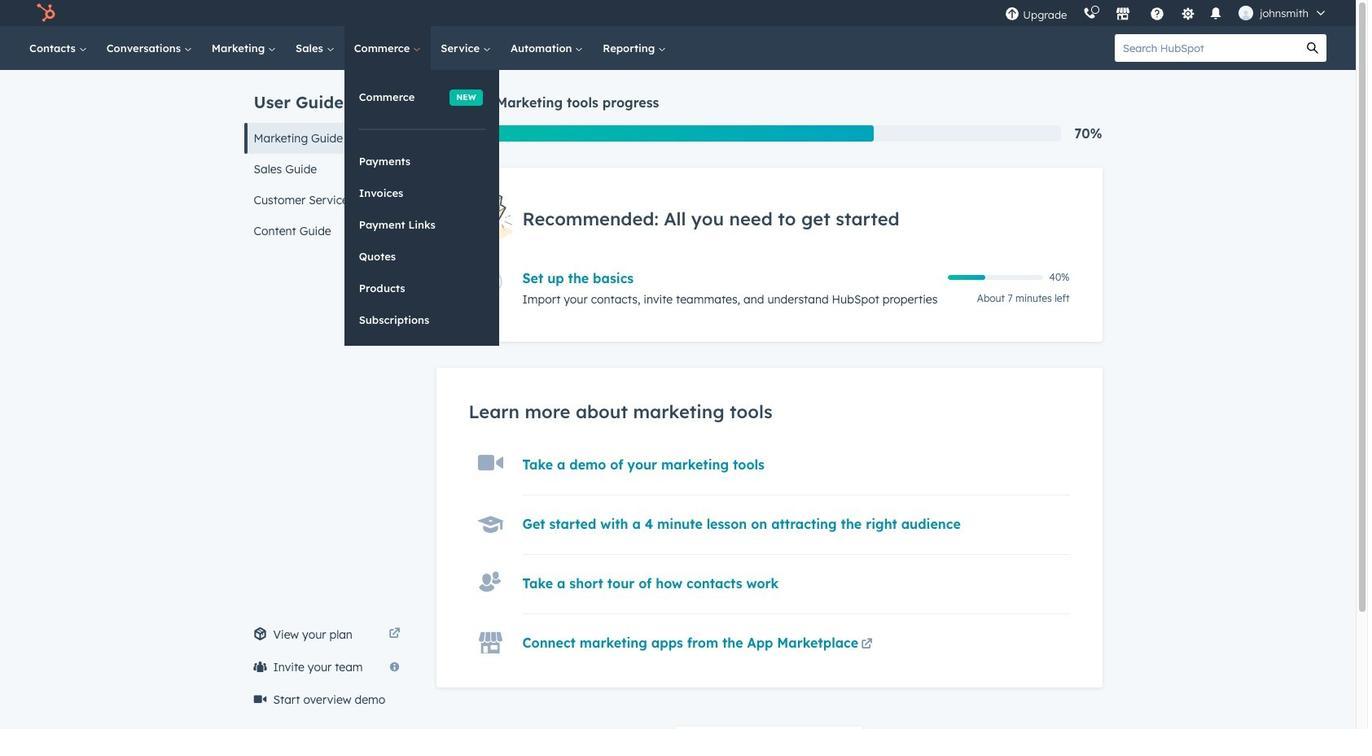 Task type: describe. For each thing, give the bounding box(es) containing it.
2 link opens in a new window image from the top
[[861, 639, 873, 652]]

marketplaces image
[[1116, 7, 1131, 22]]

1 link opens in a new window image from the top
[[389, 625, 400, 645]]

john smith image
[[1239, 6, 1254, 20]]



Task type: locate. For each thing, give the bounding box(es) containing it.
link opens in a new window image
[[389, 625, 400, 645], [389, 629, 400, 641]]

progress bar
[[436, 125, 874, 142]]

[object object] complete progress bar
[[948, 275, 986, 280]]

link opens in a new window image
[[861, 636, 873, 656], [861, 639, 873, 652]]

menu
[[997, 0, 1336, 26]]

1 link opens in a new window image from the top
[[861, 636, 873, 656]]

Search HubSpot search field
[[1115, 34, 1299, 62]]

2 link opens in a new window image from the top
[[389, 629, 400, 641]]

commerce menu
[[344, 70, 499, 346]]

user guides element
[[244, 70, 410, 247]]



Task type: vqa. For each thing, say whether or not it's contained in the screenshot.
bottom Sales
no



